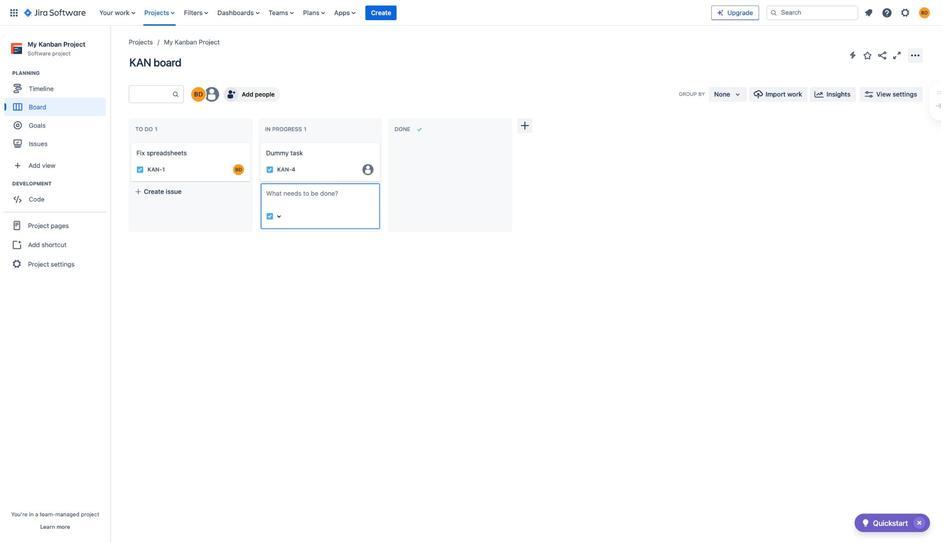 Task type: describe. For each thing, give the bounding box(es) containing it.
goal image
[[14, 121, 22, 130]]

0 horizontal spatial list
[[95, 0, 712, 26]]

more actions image
[[910, 50, 921, 61]]

to do element
[[135, 126, 159, 132]]

Search this board text field
[[129, 86, 172, 103]]

sidebar element
[[0, 26, 110, 544]]

development image
[[1, 178, 12, 189]]

planning image
[[1, 67, 12, 79]]

heading for group related to planning icon
[[12, 69, 110, 77]]

enter full screen image
[[892, 50, 903, 61]]

Search field
[[767, 5, 859, 20]]

create issue image
[[125, 137, 136, 148]]

import image
[[753, 89, 764, 100]]

in progress element
[[265, 126, 309, 132]]

your profile and settings image
[[920, 7, 931, 18]]

add people image
[[225, 89, 236, 100]]



Task type: locate. For each thing, give the bounding box(es) containing it.
dismiss quickstart image
[[913, 516, 927, 531]]

1 vertical spatial group
[[4, 180, 110, 212]]

list
[[95, 0, 712, 26], [861, 4, 936, 21]]

settings image
[[900, 7, 911, 18]]

create issue image
[[254, 137, 265, 148]]

view settings image
[[864, 89, 875, 100]]

2 vertical spatial group
[[4, 212, 107, 277]]

task image for create issue icon
[[137, 166, 144, 174]]

banner
[[0, 0, 942, 26]]

jira software image
[[24, 7, 86, 18], [24, 7, 86, 18]]

search image
[[771, 9, 778, 16]]

create column image
[[520, 120, 531, 131]]

0 vertical spatial heading
[[12, 69, 110, 77]]

None search field
[[767, 5, 859, 20]]

group for development "icon"
[[4, 180, 110, 212]]

heading for development "icon" group
[[12, 180, 110, 188]]

automations menu button icon image
[[848, 50, 859, 61]]

task image
[[137, 166, 144, 174], [266, 166, 274, 174], [266, 213, 274, 220]]

heading
[[12, 69, 110, 77], [12, 180, 110, 188]]

group
[[4, 69, 110, 156], [4, 180, 110, 212], [4, 212, 107, 277]]

task image for create issue image
[[266, 166, 274, 174]]

notifications image
[[863, 7, 875, 18]]

star kan board image
[[863, 50, 874, 61]]

1 vertical spatial heading
[[12, 180, 110, 188]]

2 heading from the top
[[12, 180, 110, 188]]

0 vertical spatial group
[[4, 69, 110, 156]]

1 heading from the top
[[12, 69, 110, 77]]

check image
[[861, 518, 872, 529]]

list item
[[366, 0, 397, 26]]

sidebar navigation image
[[100, 37, 120, 55]]

group for planning icon
[[4, 69, 110, 156]]

primary element
[[6, 0, 712, 26]]

help image
[[882, 7, 893, 18]]

What needs to be done? - Press the "Enter" key to submit or the "Escape" key to cancel. text field
[[266, 189, 375, 207]]

1 horizontal spatial list
[[861, 4, 936, 21]]

appswitcher icon image
[[8, 7, 19, 18]]



Task type: vqa. For each thing, say whether or not it's contained in the screenshot.
Notifications icon
yes



